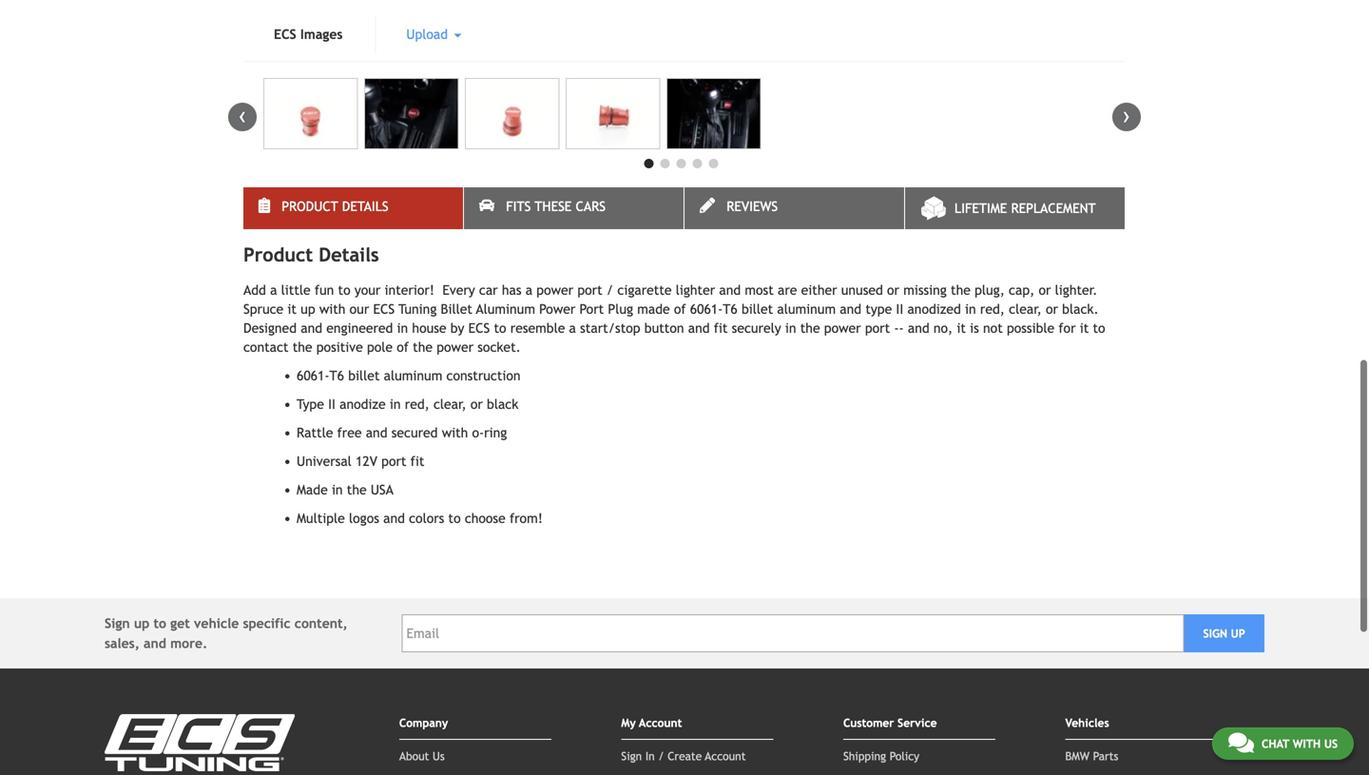 Task type: vqa. For each thing, say whether or not it's contained in the screenshot.


Task type: locate. For each thing, give the bounding box(es) containing it.
clear, down the construction
[[434, 397, 467, 412]]

1 horizontal spatial red,
[[981, 302, 1005, 317]]

to
[[338, 283, 351, 298], [494, 321, 507, 336], [1094, 321, 1106, 336], [449, 511, 461, 526], [154, 616, 166, 631]]

ecs tuning image
[[105, 714, 295, 771]]

0 horizontal spatial account
[[639, 716, 682, 730]]

ecs images
[[274, 27, 343, 42]]

red, up 'not'
[[981, 302, 1005, 317]]

choose
[[465, 511, 506, 526]]

us right about at the left of the page
[[433, 750, 445, 763]]

power up power
[[537, 283, 574, 298]]

are
[[778, 283, 798, 298]]

for
[[1059, 321, 1076, 336]]

the
[[951, 283, 971, 298], [801, 321, 821, 336], [293, 340, 313, 355], [413, 340, 433, 355], [347, 482, 367, 498]]

account
[[639, 716, 682, 730], [705, 750, 746, 763]]

‹ link
[[228, 103, 257, 131]]

0 horizontal spatial with
[[319, 302, 346, 317]]

vehicles
[[1066, 716, 1110, 730]]

0 vertical spatial account
[[639, 716, 682, 730]]

2 horizontal spatial power
[[825, 321, 862, 336]]

account right my
[[639, 716, 682, 730]]

and down unused at the top right
[[840, 302, 862, 317]]

ii up the -
[[897, 302, 904, 317]]

upload button
[[376, 15, 492, 53]]

1 vertical spatial aluminum
[[384, 368, 443, 383]]

0 vertical spatial /
[[607, 283, 614, 298]]

product
[[282, 199, 338, 214], [244, 244, 313, 266]]

upload
[[407, 27, 452, 42]]

customer
[[844, 716, 895, 730]]

1 horizontal spatial account
[[705, 750, 746, 763]]

up inside sign up to get vehicle specific content, sales, and more.
[[134, 616, 150, 631]]

the right contact
[[293, 340, 313, 355]]

0 horizontal spatial clear,
[[434, 397, 467, 412]]

6061- up type on the bottom of the page
[[297, 368, 330, 383]]

billet up securely
[[742, 302, 774, 317]]

specific
[[243, 616, 291, 631]]

2 horizontal spatial with
[[1293, 737, 1322, 751]]

ii inside the 'add a little fun to your interior!  every car has a power port / cigarette lighter and most are either unused or missing the plug, cap, or lighter. spruce it up with our ecs tuning billet aluminum power port plug made of 6061-t6 billet aluminum and type ii anodized in red, clear, or black. designed and engineered in house by ecs to resemble a start/stop button and fit securely in the power port -- and no, it is not possible for it to contact the positive pole of the power socket.'
[[897, 302, 904, 317]]

/ inside the 'add a little fun to your interior!  every car has a power port / cigarette lighter and most are either unused or missing the plug, cap, or lighter. spruce it up with our ecs tuning billet aluminum power port plug made of 6061-t6 billet aluminum and type ii anodized in red, clear, or black. designed and engineered in house by ecs to resemble a start/stop button and fit securely in the power port -- and no, it is not possible for it to contact the positive pole of the power socket.'
[[607, 283, 614, 298]]

red, up secured
[[405, 397, 430, 412]]

by
[[451, 321, 465, 336]]

bmw
[[1066, 750, 1090, 763]]

more.
[[170, 636, 208, 651]]

or up the type
[[888, 283, 900, 298]]

0 horizontal spatial fit
[[411, 454, 425, 469]]

a right add
[[270, 283, 277, 298]]

2 horizontal spatial sign
[[1204, 627, 1228, 640]]

1 horizontal spatial ii
[[897, 302, 904, 317]]

possible
[[1007, 321, 1055, 336]]

designed
[[244, 321, 297, 336]]

1 vertical spatial account
[[705, 750, 746, 763]]

0 horizontal spatial up
[[134, 616, 150, 631]]

with down fun
[[319, 302, 346, 317]]

/ up plug
[[607, 283, 614, 298]]

ecs
[[274, 27, 297, 42], [373, 302, 395, 317], [469, 321, 490, 336]]

1 horizontal spatial 6061-
[[690, 302, 723, 317]]

the down "house"
[[413, 340, 433, 355]]

and left most
[[720, 283, 741, 298]]

clear, down cap,
[[1009, 302, 1042, 317]]

0 horizontal spatial power
[[437, 340, 474, 355]]

0 horizontal spatial aluminum
[[384, 368, 443, 383]]

es#4171972 - 028636ecs05-01 - billet power port plug - "eject" - red anodized - a little fun and function for your car! - ecs - audi bmw volkswagen mercedes benz mini porsche image
[[264, 78, 358, 149], [364, 78, 459, 149], [465, 78, 560, 149], [566, 78, 661, 149], [667, 78, 761, 149]]

us right 'chat'
[[1325, 737, 1339, 751]]

in
[[646, 750, 655, 763]]

and right the logos
[[383, 511, 405, 526]]

sign for sign in / create account
[[622, 750, 642, 763]]

0 horizontal spatial red,
[[405, 397, 430, 412]]

1 vertical spatial clear,
[[434, 397, 467, 412]]

my account
[[622, 716, 682, 730]]

missing
[[904, 283, 947, 298]]

1 horizontal spatial us
[[1325, 737, 1339, 751]]

1 vertical spatial product details
[[244, 244, 379, 266]]

either
[[802, 283, 838, 298]]

account right create
[[705, 750, 746, 763]]

0 vertical spatial details
[[342, 199, 389, 214]]

a right has
[[526, 283, 533, 298]]

and right button
[[688, 321, 710, 336]]

with right 'chat'
[[1293, 737, 1322, 751]]

0 horizontal spatial a
[[270, 283, 277, 298]]

0 vertical spatial clear,
[[1009, 302, 1042, 317]]

0 vertical spatial ecs
[[274, 27, 297, 42]]

0 horizontal spatial sign
[[105, 616, 130, 631]]

1 vertical spatial ii
[[328, 397, 336, 412]]

power left port -
[[825, 321, 862, 336]]

billet up anodize at the bottom of page
[[348, 368, 380, 383]]

shipping
[[844, 750, 887, 763]]

0 vertical spatial 6061-
[[690, 302, 723, 317]]

or right cap,
[[1039, 283, 1052, 298]]

1 vertical spatial /
[[659, 750, 665, 763]]

anodize
[[340, 397, 386, 412]]

1 horizontal spatial t6
[[723, 302, 738, 317]]

0 vertical spatial product details
[[282, 199, 389, 214]]

0 vertical spatial with
[[319, 302, 346, 317]]

1 horizontal spatial up
[[301, 302, 315, 317]]

house
[[412, 321, 447, 336]]

in up rattle free and secured with o-ring
[[390, 397, 401, 412]]

positive
[[317, 340, 363, 355]]

fit
[[714, 321, 728, 336], [411, 454, 425, 469]]

ii right type on the bottom of the page
[[328, 397, 336, 412]]

fit down secured
[[411, 454, 425, 469]]

and right the sales,
[[144, 636, 166, 651]]

a down power
[[569, 321, 576, 336]]

cigarette
[[618, 283, 672, 298]]

power down by
[[437, 340, 474, 355]]

aluminum down either
[[778, 302, 836, 317]]

or left black on the bottom left
[[471, 397, 483, 412]]

start/stop
[[580, 321, 641, 336]]

/
[[607, 283, 614, 298], [659, 750, 665, 763]]

0 horizontal spatial ii
[[328, 397, 336, 412]]

lifetime replacement link
[[906, 187, 1125, 229]]

vehicle
[[194, 616, 239, 631]]

ecs right by
[[469, 321, 490, 336]]

red, inside the 'add a little fun to your interior!  every car has a power port / cigarette lighter and most are either unused or missing the plug, cap, or lighter. spruce it up with our ecs tuning billet aluminum power port plug made of 6061-t6 billet aluminum and type ii anodized in red, clear, or black. designed and engineered in house by ecs to resemble a start/stop button and fit securely in the power port -- and no, it is not possible for it to contact the positive pole of the power socket.'
[[981, 302, 1005, 317]]

secured
[[392, 425, 438, 440]]

sign inside sign up to get vehicle specific content, sales, and more.
[[105, 616, 130, 631]]

or
[[888, 283, 900, 298], [1039, 283, 1052, 298], [1046, 302, 1059, 317], [471, 397, 483, 412]]

ecs right our on the left top of page
[[373, 302, 395, 317]]

0 horizontal spatial 6061-
[[297, 368, 330, 383]]

sign
[[105, 616, 130, 631], [1204, 627, 1228, 640], [622, 750, 642, 763]]

1 horizontal spatial sign
[[622, 750, 642, 763]]

1 horizontal spatial clear,
[[1009, 302, 1042, 317]]

port
[[578, 283, 603, 298], [382, 454, 407, 469]]

lifetime replacement
[[955, 201, 1097, 216]]

6061- down lighter
[[690, 302, 723, 317]]

tuning
[[399, 302, 437, 317]]

with left o-
[[442, 425, 468, 440]]

1 vertical spatial ecs
[[373, 302, 395, 317]]

1 es#4171972 - 028636ecs05-01 - billet power port plug - "eject" - red anodized - a little fun and function for your car! - ecs - audi bmw volkswagen mercedes benz mini porsche image from the left
[[264, 78, 358, 149]]

reviews
[[727, 199, 778, 214]]

›
[[1124, 103, 1131, 128]]

0 vertical spatial red,
[[981, 302, 1005, 317]]

› link
[[1113, 103, 1142, 131]]

it
[[288, 302, 297, 317], [957, 321, 966, 336], [1080, 321, 1090, 336]]

ii
[[897, 302, 904, 317], [328, 397, 336, 412]]

comments image
[[1229, 732, 1255, 754]]

logos
[[349, 511, 379, 526]]

reviews link
[[685, 187, 905, 229]]

1 horizontal spatial ecs
[[373, 302, 395, 317]]

it left is
[[957, 321, 966, 336]]

up inside button
[[1232, 627, 1246, 640]]

1 vertical spatial t6
[[330, 368, 344, 383]]

replacement
[[1012, 201, 1097, 216]]

to left get in the bottom of the page
[[154, 616, 166, 631]]

to right 'colors'
[[449, 511, 461, 526]]

fit left securely
[[714, 321, 728, 336]]

port right 12v
[[382, 454, 407, 469]]

in up pole of
[[397, 321, 408, 336]]

in
[[966, 302, 977, 317], [397, 321, 408, 336], [786, 321, 797, 336], [390, 397, 401, 412], [332, 482, 343, 498]]

a
[[270, 283, 277, 298], [526, 283, 533, 298], [569, 321, 576, 336]]

1 vertical spatial port
[[382, 454, 407, 469]]

1 horizontal spatial fit
[[714, 321, 728, 336]]

to down black.
[[1094, 321, 1106, 336]]

multiple
[[297, 511, 345, 526]]

1 horizontal spatial billet
[[742, 302, 774, 317]]

pole of
[[367, 340, 409, 355]]

in up is
[[966, 302, 977, 317]]

0 vertical spatial billet
[[742, 302, 774, 317]]

2 vertical spatial ecs
[[469, 321, 490, 336]]

6061-t6 billet aluminum construction
[[297, 368, 521, 383]]

1 vertical spatial red,
[[405, 397, 430, 412]]

red,
[[981, 302, 1005, 317], [405, 397, 430, 412]]

0 vertical spatial ii
[[897, 302, 904, 317]]

0 vertical spatial t6
[[723, 302, 738, 317]]

0 horizontal spatial t6
[[330, 368, 344, 383]]

type ii anodize in red, clear, or black
[[297, 397, 519, 412]]

and up positive
[[301, 321, 323, 336]]

billet
[[742, 302, 774, 317], [348, 368, 380, 383]]

it down the little
[[288, 302, 297, 317]]

sign inside button
[[1204, 627, 1228, 640]]

ecs left images
[[274, 27, 297, 42]]

plug
[[608, 302, 634, 317]]

aluminum inside the 'add a little fun to your interior!  every car has a power port / cigarette lighter and most are either unused or missing the plug, cap, or lighter. spruce it up with our ecs tuning billet aluminum power port plug made of 6061-t6 billet aluminum and type ii anodized in red, clear, or black. designed and engineered in house by ecs to resemble a start/stop button and fit securely in the power port -- and no, it is not possible for it to contact the positive pole of the power socket.'
[[778, 302, 836, 317]]

1 horizontal spatial it
[[957, 321, 966, 336]]

port -
[[866, 321, 899, 336]]

aluminum
[[778, 302, 836, 317], [384, 368, 443, 383]]

t6 down positive
[[330, 368, 344, 383]]

1 horizontal spatial aluminum
[[778, 302, 836, 317]]

0 horizontal spatial billet
[[348, 368, 380, 383]]

aluminum up type ii anodize in red, clear, or black
[[384, 368, 443, 383]]

to up socket.
[[494, 321, 507, 336]]

2 horizontal spatial up
[[1232, 627, 1246, 640]]

up inside the 'add a little fun to your interior!  every car has a power port / cigarette lighter and most are either unused or missing the plug, cap, or lighter. spruce it up with our ecs tuning billet aluminum power port plug made of 6061-t6 billet aluminum and type ii anodized in red, clear, or black. designed and engineered in house by ecs to resemble a start/stop button and fit securely in the power port -- and no, it is not possible for it to contact the positive pole of the power socket.'
[[301, 302, 315, 317]]

port up 'port'
[[578, 283, 603, 298]]

t6 up securely
[[723, 302, 738, 317]]

1 horizontal spatial with
[[442, 425, 468, 440]]

the left usa
[[347, 482, 367, 498]]

t6 inside the 'add a little fun to your interior!  every car has a power port / cigarette lighter and most are either unused or missing the plug, cap, or lighter. spruce it up with our ecs tuning billet aluminum power port plug made of 6061-t6 billet aluminum and type ii anodized in red, clear, or black. designed and engineered in house by ecs to resemble a start/stop button and fit securely in the power port -- and no, it is not possible for it to contact the positive pole of the power socket.'
[[723, 302, 738, 317]]

0 vertical spatial aluminum
[[778, 302, 836, 317]]

black
[[487, 397, 519, 412]]

with
[[319, 302, 346, 317], [442, 425, 468, 440], [1293, 737, 1322, 751]]

your
[[355, 283, 381, 298]]

2 vertical spatial with
[[1293, 737, 1322, 751]]

to inside sign up to get vehicle specific content, sales, and more.
[[154, 616, 166, 631]]

0 vertical spatial power
[[537, 283, 574, 298]]

4 es#4171972 - 028636ecs05-01 - billet power port plug - "eject" - red anodized - a little fun and function for your car! - ecs - audi bmw volkswagen mercedes benz mini porsche image from the left
[[566, 78, 661, 149]]

/ right in
[[659, 750, 665, 763]]

get
[[170, 616, 190, 631]]

0 horizontal spatial /
[[607, 283, 614, 298]]

1 vertical spatial details
[[319, 244, 379, 266]]

1 horizontal spatial port
[[578, 283, 603, 298]]

0 vertical spatial fit
[[714, 321, 728, 336]]

it right for
[[1080, 321, 1090, 336]]

these
[[535, 199, 572, 214]]

cars
[[576, 199, 606, 214]]

made
[[638, 302, 670, 317]]

0 vertical spatial port
[[578, 283, 603, 298]]

1 vertical spatial power
[[825, 321, 862, 336]]



Task type: describe. For each thing, give the bounding box(es) containing it.
anodized
[[908, 302, 962, 317]]

up for sign up to get vehicle specific content, sales, and more.
[[134, 616, 150, 631]]

usa
[[371, 482, 394, 498]]

and inside sign up to get vehicle specific content, sales, and more.
[[144, 636, 166, 651]]

ring
[[484, 425, 507, 440]]

rattle free and secured with o-ring
[[297, 425, 511, 440]]

free
[[337, 425, 362, 440]]

2 es#4171972 - 028636ecs05-01 - billet power port plug - "eject" - red anodized - a little fun and function for your car! - ecs - audi bmw volkswagen mercedes benz mini porsche image from the left
[[364, 78, 459, 149]]

unused
[[842, 283, 884, 298]]

the down either
[[801, 321, 821, 336]]

fit inside the 'add a little fun to your interior!  every car has a power port / cigarette lighter and most are either unused or missing the plug, cap, or lighter. spruce it up with our ecs tuning billet aluminum power port plug made of 6061-t6 billet aluminum and type ii anodized in red, clear, or black. designed and engineered in house by ecs to resemble a start/stop button and fit securely in the power port -- and no, it is not possible for it to contact the positive pole of the power socket.'
[[714, 321, 728, 336]]

0 horizontal spatial it
[[288, 302, 297, 317]]

button
[[645, 321, 684, 336]]

2 horizontal spatial it
[[1080, 321, 1090, 336]]

5 es#4171972 - 028636ecs05-01 - billet power port plug - "eject" - red anodized - a little fun and function for your car! - ecs - audi bmw volkswagen mercedes benz mini porsche image from the left
[[667, 78, 761, 149]]

made in the usa
[[297, 482, 394, 498]]

1 vertical spatial fit
[[411, 454, 425, 469]]

company
[[399, 716, 448, 730]]

1 vertical spatial product
[[244, 244, 313, 266]]

lifetime
[[955, 201, 1008, 216]]

type
[[866, 302, 893, 317]]

details inside the product details link
[[342, 199, 389, 214]]

0 horizontal spatial port
[[382, 454, 407, 469]]

up for sign up
[[1232, 627, 1246, 640]]

service
[[898, 716, 938, 730]]

parts
[[1094, 750, 1119, 763]]

0 horizontal spatial ecs
[[274, 27, 297, 42]]

rattle
[[297, 425, 333, 440]]

fun
[[315, 283, 334, 298]]

0 vertical spatial product
[[282, 199, 338, 214]]

1 horizontal spatial /
[[659, 750, 665, 763]]

sign up to get vehicle specific content, sales, and more.
[[105, 616, 348, 651]]

1 horizontal spatial a
[[526, 283, 533, 298]]

clear, inside the 'add a little fun to your interior!  every car has a power port / cigarette lighter and most are either unused or missing the plug, cap, or lighter. spruce it up with our ecs tuning billet aluminum power port plug made of 6061-t6 billet aluminum and type ii anodized in red, clear, or black. designed and engineered in house by ecs to resemble a start/stop button and fit securely in the power port -- and no, it is not possible for it to contact the positive pole of the power socket.'
[[1009, 302, 1042, 317]]

2 vertical spatial power
[[437, 340, 474, 355]]

has
[[502, 283, 522, 298]]

in right securely
[[786, 321, 797, 336]]

2 horizontal spatial a
[[569, 321, 576, 336]]

black.
[[1063, 302, 1099, 317]]

engineered
[[327, 321, 393, 336]]

or left black.
[[1046, 302, 1059, 317]]

sign up
[[1204, 627, 1246, 640]]

sign in / create account
[[622, 750, 746, 763]]

chat with us
[[1262, 737, 1339, 751]]

port
[[580, 302, 604, 317]]

1 vertical spatial 6061-
[[297, 368, 330, 383]]

sign in / create account link
[[622, 750, 746, 763]]

resemble
[[511, 321, 565, 336]]

the left plug,
[[951, 283, 971, 298]]

shipping policy link
[[844, 750, 920, 763]]

chat with us link
[[1213, 728, 1355, 760]]

ecs images link
[[244, 15, 373, 53]]

and right free
[[366, 425, 388, 440]]

policy
[[890, 750, 920, 763]]

of
[[674, 302, 686, 317]]

is
[[970, 321, 980, 336]]

contact
[[244, 340, 289, 355]]

sign for sign up
[[1204, 627, 1228, 640]]

multiple logos and colors to choose from!
[[297, 511, 543, 526]]

1 horizontal spatial power
[[537, 283, 574, 298]]

6061- inside the 'add a little fun to your interior!  every car has a power port / cigarette lighter and most are either unused or missing the plug, cap, or lighter. spruce it up with our ecs tuning billet aluminum power port plug made of 6061-t6 billet aluminum and type ii anodized in red, clear, or black. designed and engineered in house by ecs to resemble a start/stop button and fit securely in the power port -- and no, it is not possible for it to contact the positive pole of the power socket.'
[[690, 302, 723, 317]]

to right fun
[[338, 283, 351, 298]]

1 vertical spatial with
[[442, 425, 468, 440]]

fits
[[506, 199, 531, 214]]

securely
[[732, 321, 782, 336]]

aluminum
[[476, 302, 536, 317]]

construction
[[447, 368, 521, 383]]

bmw parts link
[[1066, 750, 1119, 763]]

plug,
[[975, 283, 1005, 298]]

billet
[[441, 302, 473, 317]]

little
[[281, 283, 311, 298]]

about
[[399, 750, 429, 763]]

sign for sign up to get vehicle specific content, sales, and more.
[[105, 616, 130, 631]]

add
[[244, 283, 266, 298]]

car
[[479, 283, 498, 298]]

most
[[745, 283, 774, 298]]

bmw parts
[[1066, 750, 1119, 763]]

made
[[297, 482, 328, 498]]

universal 12v port fit
[[297, 454, 425, 469]]

add a little fun to your interior!  every car has a power port / cigarette lighter and most are either unused or missing the plug, cap, or lighter. spruce it up with our ecs tuning billet aluminum power port plug made of 6061-t6 billet aluminum and type ii anodized in red, clear, or black. designed and engineered in house by ecs to resemble a start/stop button and fit securely in the power port -- and no, it is not possible for it to contact the positive pole of the power socket.
[[244, 283, 1106, 355]]

port inside the 'add a little fun to your interior!  every car has a power port / cigarette lighter and most are either unused or missing the plug, cap, or lighter. spruce it up with our ecs tuning billet aluminum power port plug made of 6061-t6 billet aluminum and type ii anodized in red, clear, or black. designed and engineered in house by ecs to resemble a start/stop button and fit securely in the power port -- and no, it is not possible for it to contact the positive pole of the power socket.'
[[578, 283, 603, 298]]

from!
[[510, 511, 543, 526]]

our
[[350, 302, 369, 317]]

colors
[[409, 511, 445, 526]]

o-
[[472, 425, 484, 440]]

12v
[[356, 454, 378, 469]]

no,
[[934, 321, 953, 336]]

Email email field
[[402, 615, 1185, 653]]

lighter
[[676, 283, 716, 298]]

socket.
[[478, 340, 521, 355]]

fits these cars
[[506, 199, 606, 214]]

lighter.
[[1056, 283, 1098, 298]]

about us link
[[399, 750, 445, 763]]

2 horizontal spatial ecs
[[469, 321, 490, 336]]

1 vertical spatial billet
[[348, 368, 380, 383]]

3 es#4171972 - 028636ecs05-01 - billet power port plug - "eject" - red anodized - a little fun and function for your car! - ecs - audi bmw volkswagen mercedes benz mini porsche image from the left
[[465, 78, 560, 149]]

spruce
[[244, 302, 284, 317]]

customer service
[[844, 716, 938, 730]]

not
[[984, 321, 1003, 336]]

about us
[[399, 750, 445, 763]]

cap,
[[1009, 283, 1035, 298]]

billet inside the 'add a little fun to your interior!  every car has a power port / cigarette lighter and most are either unused or missing the plug, cap, or lighter. spruce it up with our ecs tuning billet aluminum power port plug made of 6061-t6 billet aluminum and type ii anodized in red, clear, or black. designed and engineered in house by ecs to resemble a start/stop button and fit securely in the power port -- and no, it is not possible for it to contact the positive pole of the power socket.'
[[742, 302, 774, 317]]

shipping policy
[[844, 750, 920, 763]]

0 horizontal spatial us
[[433, 750, 445, 763]]

my
[[622, 716, 636, 730]]

sign up button
[[1185, 615, 1265, 653]]

in right made
[[332, 482, 343, 498]]

chat
[[1262, 737, 1290, 751]]

power
[[540, 302, 576, 317]]

with inside the 'add a little fun to your interior!  every car has a power port / cigarette lighter and most are either unused or missing the plug, cap, or lighter. spruce it up with our ecs tuning billet aluminum power port plug made of 6061-t6 billet aluminum and type ii anodized in red, clear, or black. designed and engineered in house by ecs to resemble a start/stop button and fit securely in the power port -- and no, it is not possible for it to contact the positive pole of the power socket.'
[[319, 302, 346, 317]]

content,
[[295, 616, 348, 631]]

type
[[297, 397, 324, 412]]



